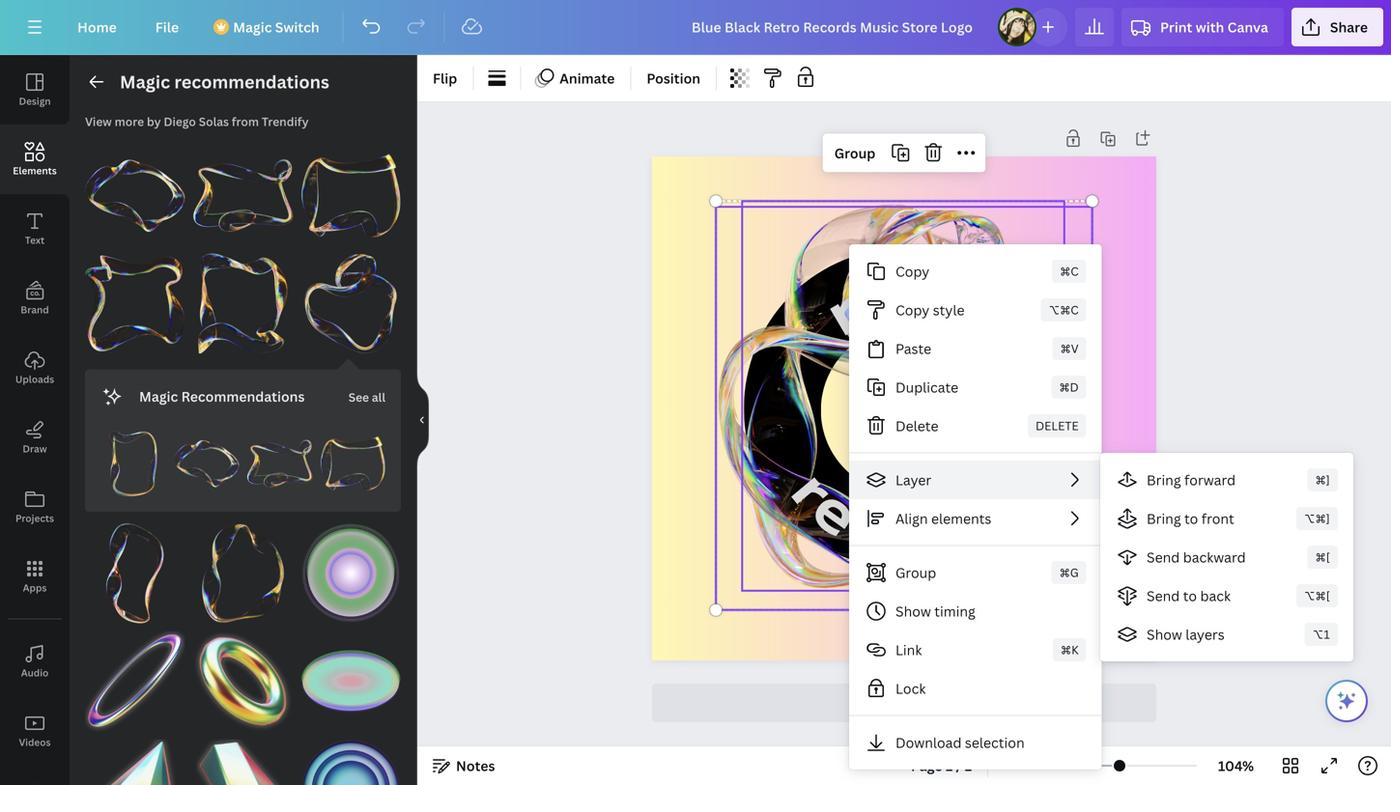 Task type: vqa. For each thing, say whether or not it's contained in the screenshot.
Owner
no



Task type: locate. For each thing, give the bounding box(es) containing it.
1 vertical spatial to
[[1183, 587, 1197, 605]]

group button
[[827, 137, 883, 168]]

1 horizontal spatial holographic chrome decorative ring image
[[193, 632, 293, 732]]

page 1 / 1
[[911, 757, 972, 775]]

videos button
[[0, 697, 70, 766]]

holographic chrome decorative hexagon image
[[193, 739, 293, 785]]

show timing button
[[849, 592, 1102, 631]]

copy
[[896, 262, 930, 281], [896, 301, 930, 319]]

uploads button
[[0, 333, 70, 403]]

backward
[[1183, 548, 1246, 567]]

0 horizontal spatial group
[[834, 144, 876, 162]]

0 vertical spatial magic
[[233, 18, 272, 36]]

magic inside button
[[233, 18, 272, 36]]

send
[[1147, 548, 1180, 567], [1147, 587, 1180, 605]]

1 horizontal spatial show
[[1147, 626, 1182, 644]]

show pages image
[[858, 733, 951, 749]]

magic recommendations
[[120, 70, 329, 94]]

forward
[[1184, 471, 1236, 489]]

1 vertical spatial copy
[[896, 301, 930, 319]]

menu
[[849, 244, 1102, 770]]

send backward
[[1147, 548, 1246, 567]]

to for send
[[1183, 587, 1197, 605]]

magic recommendations
[[139, 387, 305, 406]]

holographic chrome decorative ring image up holographic chrome decorative hexagon image
[[193, 632, 293, 732]]

1 bring from the top
[[1147, 471, 1181, 489]]

apps button
[[0, 542, 70, 612]]

copy left style
[[896, 301, 930, 319]]

1 horizontal spatial 1
[[965, 757, 972, 775]]

from
[[232, 114, 259, 129]]

magic switch button
[[202, 8, 335, 46]]

show inside button
[[896, 602, 931, 621]]

group
[[834, 144, 876, 162], [896, 564, 936, 582]]

2 copy from the top
[[896, 301, 930, 319]]

text
[[25, 234, 45, 247]]

page
[[909, 694, 940, 712]]

delete
[[1036, 418, 1079, 434]]

0 vertical spatial show
[[896, 602, 931, 621]]

trendify
[[262, 114, 309, 129]]

⌘d
[[1059, 379, 1079, 395]]

2 vertical spatial magic
[[139, 387, 178, 406]]

1 vertical spatial holographic chrome decorative circle image
[[301, 739, 401, 785]]

+ add page button
[[652, 684, 1156, 723]]

1 horizontal spatial group
[[896, 564, 936, 582]]

2 send from the top
[[1147, 587, 1180, 605]]

hide image
[[416, 374, 429, 467]]

copy for copy
[[896, 262, 930, 281]]

0 horizontal spatial holographic chrome decorative ring image
[[85, 632, 185, 732]]

1 vertical spatial show
[[1147, 626, 1182, 644]]

magic left switch on the left of page
[[233, 18, 272, 36]]

see all button
[[347, 377, 387, 416]]

layer button
[[849, 461, 1102, 499]]

bring
[[1147, 471, 1181, 489], [1147, 510, 1181, 528]]

send up show layers
[[1147, 587, 1180, 605]]

1
[[946, 757, 953, 775], [965, 757, 972, 775]]

show inside the layer menu
[[1147, 626, 1182, 644]]

/
[[956, 757, 962, 775]]

send up send to back
[[1147, 548, 1180, 567]]

text button
[[0, 194, 70, 264]]

holographic chrome decorative ring image
[[85, 632, 185, 732], [193, 632, 293, 732]]

to
[[1184, 510, 1198, 528], [1183, 587, 1197, 605]]

solas
[[199, 114, 229, 129]]

view more by diego solas from trendify
[[85, 114, 309, 129]]

magic up by
[[120, 70, 170, 94]]

to left back
[[1183, 587, 1197, 605]]

0 vertical spatial bring
[[1147, 471, 1181, 489]]

switch
[[275, 18, 319, 36]]

bring left forward
[[1147, 471, 1181, 489]]

page
[[911, 757, 942, 775]]

1 copy from the top
[[896, 262, 930, 281]]

copy style
[[896, 301, 965, 319]]

draw button
[[0, 403, 70, 472]]

⌘k
[[1061, 642, 1079, 658]]

1 vertical spatial group
[[896, 564, 936, 582]]

to left front at the right bottom of page
[[1184, 510, 1198, 528]]

download selection
[[896, 734, 1025, 752]]

show for show layers
[[1147, 626, 1182, 644]]

⌥1
[[1313, 627, 1330, 642]]

bring down bring forward
[[1147, 510, 1181, 528]]

0 vertical spatial group
[[834, 144, 876, 162]]

design button
[[0, 55, 70, 125]]

magic for magic switch
[[233, 18, 272, 36]]

home link
[[62, 8, 132, 46]]

0 horizontal spatial show
[[896, 602, 931, 621]]

1 vertical spatial magic
[[120, 70, 170, 94]]

duplicate
[[896, 378, 959, 397]]

projects button
[[0, 472, 70, 542]]

1 vertical spatial send
[[1147, 587, 1180, 605]]

show left layers
[[1147, 626, 1182, 644]]

notes button
[[425, 751, 503, 782]]

1 vertical spatial bring
[[1147, 510, 1181, 528]]

2 bring from the top
[[1147, 510, 1181, 528]]

group inside group button
[[834, 144, 876, 162]]

show layers
[[1147, 626, 1225, 644]]

1 right /
[[965, 757, 972, 775]]

transparent liquid blob frame image
[[85, 146, 185, 246], [193, 146, 293, 246], [301, 146, 401, 246], [85, 254, 185, 354], [193, 254, 293, 354], [301, 254, 401, 354], [100, 431, 166, 497], [174, 431, 239, 497], [247, 431, 312, 497], [320, 431, 385, 497], [85, 524, 185, 624], [193, 524, 293, 624]]

link
[[896, 641, 922, 659]]

holographic chrome decorative ring image up the holographic chrome decorative pyramid image
[[85, 632, 185, 732]]

0 vertical spatial to
[[1184, 510, 1198, 528]]

1 send from the top
[[1147, 548, 1180, 567]]

0 vertical spatial copy
[[896, 262, 930, 281]]

1 holographic chrome decorative circle image from the top
[[301, 524, 401, 624]]

copy up copy style
[[896, 262, 930, 281]]

magic left recommendations
[[139, 387, 178, 406]]

main menu bar
[[0, 0, 1391, 55]]

apps
[[23, 582, 47, 595]]

view
[[85, 114, 112, 129]]

recommendations
[[181, 387, 305, 406]]

magic
[[233, 18, 272, 36], [120, 70, 170, 94], [139, 387, 178, 406]]

holographic chrome decorative circle image
[[301, 524, 401, 624], [301, 739, 401, 785]]

home
[[77, 18, 117, 36]]

show
[[896, 602, 931, 621], [1147, 626, 1182, 644]]

⌘g
[[1060, 565, 1079, 581]]

bring forward
[[1147, 471, 1236, 489]]

0 vertical spatial holographic chrome decorative circle image
[[301, 524, 401, 624]]

1 left /
[[946, 757, 953, 775]]

front
[[1202, 510, 1234, 528]]

show up link
[[896, 602, 931, 621]]

0 vertical spatial send
[[1147, 548, 1180, 567]]

0 horizontal spatial 1
[[946, 757, 953, 775]]



Task type: describe. For each thing, give the bounding box(es) containing it.
canva assistant image
[[1335, 690, 1358, 713]]

bring to front
[[1147, 510, 1234, 528]]

magic switch
[[233, 18, 319, 36]]

holographic chrome decorative oblong image
[[301, 632, 401, 732]]

2 holographic chrome decorative circle image from the top
[[301, 739, 401, 785]]

bring for bring to front
[[1147, 510, 1181, 528]]

paste
[[896, 340, 932, 358]]

brand
[[21, 303, 49, 316]]

flip
[[433, 69, 457, 87]]

elements
[[931, 510, 992, 528]]

all
[[372, 389, 385, 405]]

videos
[[19, 736, 51, 749]]

timing
[[934, 602, 976, 621]]

delete
[[896, 417, 939, 435]]

⌘v
[[1060, 341, 1079, 356]]

align elements
[[896, 510, 992, 528]]

holographic chrome decorative pyramid image
[[85, 739, 185, 785]]

magic for magic recommendations
[[139, 387, 178, 406]]

Design title text field
[[676, 8, 990, 46]]

⌥⌘c
[[1049, 302, 1079, 318]]

elements
[[13, 164, 57, 177]]

recommendations
[[174, 70, 329, 94]]

lock button
[[849, 670, 1102, 708]]

back
[[1200, 587, 1231, 605]]

+
[[868, 694, 875, 712]]

layers
[[1186, 626, 1225, 644]]

side panel tab list
[[0, 55, 70, 785]]

style
[[933, 301, 965, 319]]

by
[[147, 114, 161, 129]]

menu containing copy
[[849, 244, 1102, 770]]

download
[[896, 734, 962, 752]]

⌥⌘[
[[1304, 588, 1330, 604]]

magic for magic recommendations
[[120, 70, 170, 94]]

see
[[348, 389, 369, 405]]

view more by diego solas button
[[85, 114, 229, 129]]

1 holographic chrome decorative ring image from the left
[[85, 632, 185, 732]]

send to back
[[1147, 587, 1231, 605]]

selection
[[965, 734, 1025, 752]]

add
[[879, 694, 905, 712]]

trendify button
[[262, 114, 309, 129]]

to for bring
[[1184, 510, 1198, 528]]

+ add page
[[868, 694, 940, 712]]

group inside menu
[[896, 564, 936, 582]]

layer menu
[[1100, 453, 1353, 662]]

send for send backward
[[1147, 548, 1180, 567]]

send for send to back
[[1147, 587, 1180, 605]]

2 1 from the left
[[965, 757, 972, 775]]

⌘[
[[1315, 549, 1330, 565]]

lock
[[896, 680, 926, 698]]

2 holographic chrome decorative ring image from the left
[[193, 632, 293, 732]]

⌘]
[[1315, 472, 1330, 488]]

1 1 from the left
[[946, 757, 953, 775]]

bring for bring forward
[[1147, 471, 1181, 489]]

⌥⌘]
[[1304, 511, 1330, 527]]

projects
[[15, 512, 54, 525]]

design
[[19, 95, 51, 108]]

audio button
[[0, 627, 70, 697]]

layer
[[896, 471, 932, 489]]

see all
[[348, 389, 385, 405]]

copy for copy style
[[896, 301, 930, 319]]

notes
[[456, 757, 495, 775]]

align elements button
[[849, 499, 1102, 538]]

show timing
[[896, 602, 976, 621]]

flip button
[[425, 63, 465, 94]]

audio
[[21, 667, 49, 680]]

more
[[115, 114, 144, 129]]

download selection button
[[849, 724, 1102, 762]]

draw
[[23, 442, 47, 456]]

elements button
[[0, 125, 70, 194]]

show for show timing
[[896, 602, 931, 621]]

uploads
[[15, 373, 54, 386]]

align
[[896, 510, 928, 528]]

brand button
[[0, 264, 70, 333]]

⌘c
[[1060, 263, 1079, 279]]

diego
[[164, 114, 196, 129]]



